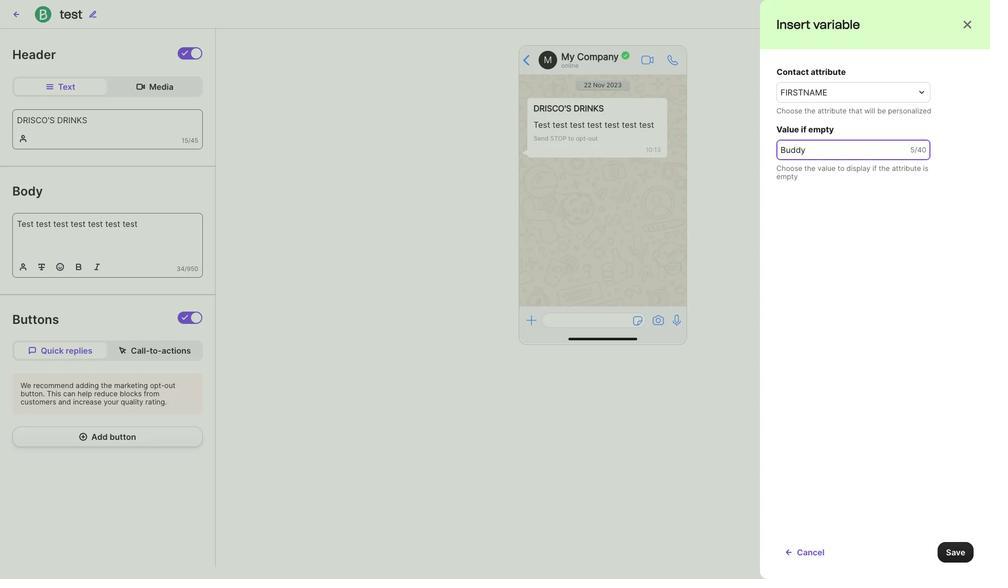Task type: describe. For each thing, give the bounding box(es) containing it.
empty inside choose the value to display if the attribute is empty
[[777, 172, 798, 181]]

22
[[584, 81, 592, 89]]

this
[[47, 389, 61, 398]]

call-to-actions button
[[109, 343, 201, 359]]

out inside we recommend adding the marketing opt-out button. this can help reduce blocks from customers and increase your quality rating.
[[164, 381, 176, 390]]

choose for value
[[777, 164, 803, 173]]

quality
[[121, 398, 143, 406]]

replies
[[66, 346, 93, 356]]

firstname
[[781, 87, 828, 98]]

marketing
[[114, 381, 148, 390]]

rating.
[[145, 398, 167, 406]]

drinks inside text field
[[57, 115, 87, 125]]

that
[[849, 106, 863, 115]]

call-
[[131, 346, 150, 356]]

34
[[177, 265, 185, 273]]

45
[[191, 137, 198, 144]]

send
[[534, 135, 549, 142]]

back button image
[[12, 10, 21, 18]]

settings button
[[824, 4, 887, 24]]

Rich Text Editor, main text field
[[13, 214, 202, 257]]

34 / 950
[[177, 265, 198, 273]]

body
[[12, 184, 43, 199]]

contact
[[777, 67, 809, 77]]

display
[[847, 164, 871, 173]]

/ inside the insert variable dialog
[[915, 145, 918, 154]]

choose for contact
[[777, 106, 803, 115]]

button.
[[21, 389, 45, 398]]

actions
[[162, 346, 191, 356]]

will
[[865, 106, 876, 115]]

value if empty
[[777, 124, 834, 135]]

22 nov 2023
[[584, 81, 622, 89]]

quick
[[41, 346, 64, 356]]

add button button
[[12, 427, 203, 448]]

text
[[58, 82, 75, 92]]

add
[[91, 432, 108, 442]]

stop
[[550, 135, 567, 142]]

cancel button
[[777, 542, 833, 563]]

5 / 40
[[911, 145, 927, 154]]

the down firstname
[[805, 106, 816, 115]]

Value if empty text field
[[777, 140, 931, 160]]

adding
[[76, 381, 99, 390]]

5
[[911, 145, 915, 154]]

to inside test test test test test test test send stop to opt-out 10:13
[[568, 135, 574, 142]]

to-
[[150, 346, 162, 356]]

value
[[777, 124, 799, 135]]

nov
[[593, 81, 605, 89]]

15
[[182, 137, 188, 144]]

personalized
[[888, 106, 932, 115]]

m
[[544, 54, 552, 65]]

help
[[78, 389, 92, 398]]

settings
[[846, 9, 879, 19]]

from
[[144, 389, 160, 398]]

your
[[104, 398, 119, 406]]

insert variable
[[777, 17, 860, 32]]

15 / 45
[[182, 137, 198, 144]]

and
[[58, 398, 71, 406]]

firstname button
[[777, 82, 931, 103]]

button
[[110, 432, 136, 442]]



Task type: locate. For each thing, give the bounding box(es) containing it.
quick replies button
[[14, 343, 107, 359]]

attribute left is
[[892, 164, 921, 173]]

test down body
[[17, 219, 34, 229]]

opt- right 'stop'
[[576, 135, 588, 142]]

0 horizontal spatial /
[[185, 265, 187, 273]]

test up send
[[534, 120, 550, 130]]

save inside the insert variable dialog
[[946, 548, 966, 558]]

0 vertical spatial out
[[588, 135, 598, 142]]

0 vertical spatial opt-
[[576, 135, 588, 142]]

out
[[588, 135, 598, 142], [164, 381, 176, 390]]

choose up value
[[777, 106, 803, 115]]

choose inside choose the value to display if the attribute is empty
[[777, 164, 803, 173]]

empty
[[809, 124, 834, 135], [777, 172, 798, 181]]

0 vertical spatial save
[[957, 9, 976, 19]]

save for top save button
[[957, 9, 976, 19]]

test for test test test test test test test send stop to opt-out 10:13
[[534, 120, 550, 130]]

1 vertical spatial drisco's
[[17, 115, 55, 125]]

attribute left that
[[818, 106, 847, 115]]

choose the value to display if the attribute is empty
[[777, 164, 929, 181]]

1 horizontal spatial to
[[838, 164, 845, 173]]

0 vertical spatial attribute
[[811, 67, 846, 77]]

if right 'display'
[[873, 164, 877, 173]]

test test test test test test test send stop to opt-out 10:13
[[534, 120, 661, 154]]

0 vertical spatial drisco's
[[534, 103, 572, 114]]

media
[[149, 82, 174, 92]]

1 vertical spatial save
[[946, 548, 966, 558]]

Rich Text Editor, main text field
[[13, 110, 202, 129]]

0 horizontal spatial drisco's drinks
[[17, 115, 87, 125]]

be
[[878, 106, 886, 115]]

choose
[[777, 106, 803, 115], [777, 164, 803, 173]]

0 horizontal spatial out
[[164, 381, 176, 390]]

0 vertical spatial /
[[188, 137, 191, 144]]

0 horizontal spatial drisco's
[[17, 115, 55, 125]]

1 vertical spatial out
[[164, 381, 176, 390]]

the left value
[[805, 164, 816, 173]]

1 horizontal spatial /
[[188, 137, 191, 144]]

drisco's inside text field
[[17, 115, 55, 125]]

quick replies
[[41, 346, 93, 356]]

buttons
[[12, 312, 59, 327]]

drisco's drinks down text button
[[17, 115, 87, 125]]

test test test test test test test
[[17, 219, 138, 229]]

1 vertical spatial if
[[873, 164, 877, 173]]

blocks
[[120, 389, 142, 398]]

to right value
[[838, 164, 845, 173]]

0 horizontal spatial if
[[801, 124, 807, 135]]

1 vertical spatial attribute
[[818, 106, 847, 115]]

0 vertical spatial drinks
[[574, 103, 604, 114]]

test inside text field
[[17, 219, 34, 229]]

0 horizontal spatial opt-
[[150, 381, 164, 390]]

save for the bottom save button
[[946, 548, 966, 558]]

insert variable dialog
[[760, 0, 990, 579]]

variable
[[813, 17, 860, 32]]

opt- inside test test test test test test test send stop to opt-out 10:13
[[576, 135, 588, 142]]

1 vertical spatial test
[[17, 219, 34, 229]]

drinks down 22
[[574, 103, 604, 114]]

1 choose from the top
[[777, 106, 803, 115]]

2 horizontal spatial /
[[915, 145, 918, 154]]

1 vertical spatial drinks
[[57, 115, 87, 125]]

1 vertical spatial drisco's drinks
[[17, 115, 87, 125]]

1 horizontal spatial if
[[873, 164, 877, 173]]

recommend
[[33, 381, 74, 390]]

save button
[[948, 4, 984, 24], [938, 542, 974, 563]]

1 vertical spatial /
[[915, 145, 918, 154]]

opt- inside we recommend adding the marketing opt-out button. this can help reduce blocks from customers and increase your quality rating.
[[150, 381, 164, 390]]

choose left value
[[777, 164, 803, 173]]

out inside test test test test test test test send stop to opt-out 10:13
[[588, 135, 598, 142]]

drisco's drinks
[[534, 103, 604, 114], [17, 115, 87, 125]]

increase
[[73, 398, 102, 406]]

drisco's down text button
[[17, 115, 55, 125]]

0 vertical spatial empty
[[809, 124, 834, 135]]

cancel
[[797, 548, 825, 558]]

save
[[957, 9, 976, 19], [946, 548, 966, 558]]

1 horizontal spatial drisco's
[[534, 103, 572, 114]]

drinks
[[574, 103, 604, 114], [57, 115, 87, 125]]

header
[[12, 47, 56, 62]]

1 vertical spatial choose
[[777, 164, 803, 173]]

if inside choose the value to display if the attribute is empty
[[873, 164, 877, 173]]

we
[[21, 381, 31, 390]]

0 horizontal spatial to
[[568, 135, 574, 142]]

if right value
[[801, 124, 807, 135]]

reduce
[[94, 389, 118, 398]]

1 vertical spatial empty
[[777, 172, 798, 181]]

test inside test test test test test test test send stop to opt-out 10:13
[[534, 120, 550, 130]]

choose the attribute that will be personalized
[[777, 106, 932, 115]]

drisco's drinks inside text field
[[17, 115, 87, 125]]

40
[[918, 145, 927, 154]]

my
[[561, 51, 575, 62]]

customers
[[21, 398, 56, 406]]

0 vertical spatial if
[[801, 124, 807, 135]]

2 vertical spatial /
[[185, 265, 187, 273]]

950
[[187, 265, 198, 273]]

media button
[[109, 79, 201, 95]]

opt-
[[576, 135, 588, 142], [150, 381, 164, 390]]

10:13
[[646, 146, 661, 154]]

1 horizontal spatial drinks
[[574, 103, 604, 114]]

the inside we recommend adding the marketing opt-out button. this can help reduce blocks from customers and increase your quality rating.
[[101, 381, 112, 390]]

1 vertical spatial opt-
[[150, 381, 164, 390]]

/ for drisco's drinks
[[188, 137, 191, 144]]

online
[[561, 61, 579, 69]]

out right from
[[164, 381, 176, 390]]

1 horizontal spatial opt-
[[576, 135, 588, 142]]

0 vertical spatial save button
[[948, 4, 984, 24]]

can
[[63, 389, 76, 398]]

drinks down text
[[57, 115, 87, 125]]

0 horizontal spatial empty
[[777, 172, 798, 181]]

drisco's up 'stop'
[[534, 103, 572, 114]]

company
[[577, 51, 619, 62]]

we recommend adding the marketing opt-out button. this can help reduce blocks from customers and increase your quality rating.
[[21, 381, 176, 406]]

if
[[801, 124, 807, 135], [873, 164, 877, 173]]

the up the your
[[101, 381, 112, 390]]

to
[[568, 135, 574, 142], [838, 164, 845, 173]]

is
[[923, 164, 929, 173]]

drisco's drinks down 22
[[534, 103, 604, 114]]

opt- up rating.
[[150, 381, 164, 390]]

the
[[805, 106, 816, 115], [805, 164, 816, 173], [879, 164, 890, 173], [101, 381, 112, 390]]

1 vertical spatial save button
[[938, 542, 974, 563]]

attribute inside choose the value to display if the attribute is empty
[[892, 164, 921, 173]]

1 horizontal spatial test
[[534, 120, 550, 130]]

to inside choose the value to display if the attribute is empty
[[838, 164, 845, 173]]

contact attribute
[[777, 67, 846, 77]]

test
[[534, 120, 550, 130], [17, 219, 34, 229]]

2 choose from the top
[[777, 164, 803, 173]]

value
[[818, 164, 836, 173]]

1 horizontal spatial drisco's drinks
[[534, 103, 604, 114]]

call-to-actions
[[131, 346, 191, 356]]

add button
[[91, 432, 136, 442]]

0 vertical spatial choose
[[777, 106, 803, 115]]

attribute up firstname
[[811, 67, 846, 77]]

2023
[[607, 81, 622, 89]]

/ for test test test test test test test
[[185, 265, 187, 273]]

empty right value
[[809, 124, 834, 135]]

0 horizontal spatial drinks
[[57, 115, 87, 125]]

1 horizontal spatial empty
[[809, 124, 834, 135]]

to right 'stop'
[[568, 135, 574, 142]]

attribute
[[811, 67, 846, 77], [818, 106, 847, 115], [892, 164, 921, 173]]

test for test test test test test test test
[[17, 219, 34, 229]]

0 vertical spatial test
[[534, 120, 550, 130]]

drisco's
[[534, 103, 572, 114], [17, 115, 55, 125]]

the right 'display'
[[879, 164, 890, 173]]

1 vertical spatial to
[[838, 164, 845, 173]]

1 horizontal spatial out
[[588, 135, 598, 142]]

0 vertical spatial to
[[568, 135, 574, 142]]

edit template name image
[[89, 10, 97, 18]]

out right 'stop'
[[588, 135, 598, 142]]

test
[[60, 6, 82, 21], [553, 120, 568, 130], [570, 120, 585, 130], [587, 120, 602, 130], [605, 120, 620, 130], [622, 120, 637, 130], [639, 120, 654, 130], [36, 219, 51, 229], [53, 219, 68, 229], [71, 219, 86, 229], [88, 219, 103, 229], [105, 219, 120, 229], [123, 219, 138, 229]]

text button
[[14, 79, 107, 95]]

/
[[188, 137, 191, 144], [915, 145, 918, 154], [185, 265, 187, 273]]

0 vertical spatial drisco's drinks
[[534, 103, 604, 114]]

my company online
[[561, 51, 619, 69]]

0 horizontal spatial test
[[17, 219, 34, 229]]

2 vertical spatial attribute
[[892, 164, 921, 173]]

insert
[[777, 17, 811, 32]]

empty left value
[[777, 172, 798, 181]]



Task type: vqa. For each thing, say whether or not it's contained in the screenshot.
Messages's Customize
no



